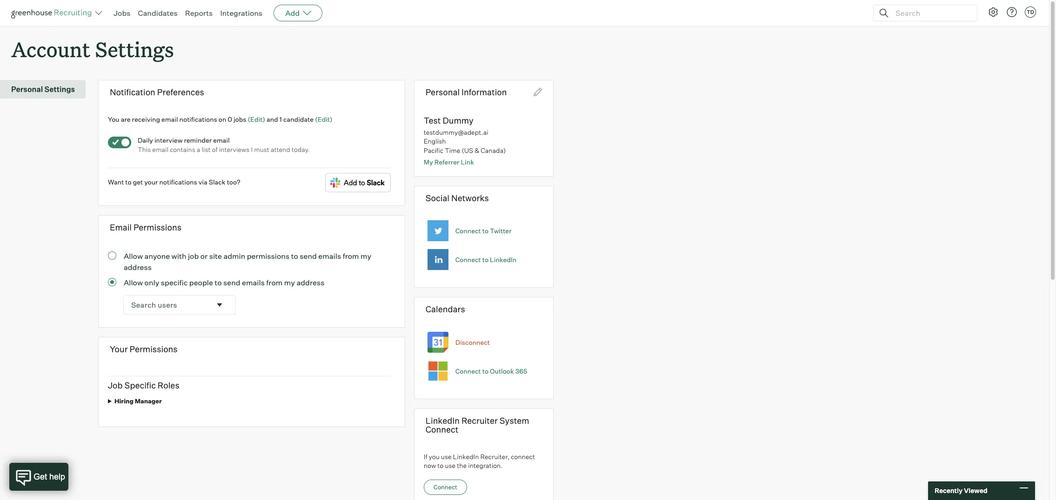 Task type: locate. For each thing, give the bounding box(es) containing it.
allow left only
[[124, 278, 143, 287]]

1 vertical spatial permissions
[[130, 344, 178, 354]]

people
[[189, 278, 213, 287]]

notifications left via
[[159, 178, 197, 186]]

0 vertical spatial email
[[161, 115, 178, 123]]

roles
[[158, 381, 179, 391]]

permissions up 'anyone'
[[134, 222, 181, 233]]

referrer
[[434, 158, 459, 166]]

0 horizontal spatial address
[[124, 263, 152, 272]]

1 horizontal spatial from
[[343, 252, 359, 261]]

social
[[426, 193, 449, 203]]

to right permissions
[[291, 252, 298, 261]]

allow for allow only specific people to send emails from my address
[[124, 278, 143, 287]]

0 horizontal spatial (edit)
[[248, 115, 265, 123]]

0 vertical spatial permissions
[[134, 222, 181, 233]]

or
[[200, 252, 208, 261]]

edit link
[[534, 88, 542, 98]]

notifications up reminder
[[179, 115, 217, 123]]

linkedin left recruiter
[[426, 416, 460, 426]]

use right you
[[441, 453, 452, 461]]

1 vertical spatial allow
[[124, 278, 143, 287]]

linkedin down twitter
[[490, 256, 516, 264]]

1 horizontal spatial send
[[300, 252, 317, 261]]

personal for personal settings
[[11, 85, 43, 94]]

your
[[144, 178, 158, 186]]

0 vertical spatial settings
[[95, 35, 174, 63]]

1 vertical spatial send
[[223, 278, 240, 287]]

0 vertical spatial from
[[343, 252, 359, 261]]

personal information
[[426, 87, 507, 97]]

you
[[108, 115, 119, 123]]

(edit) link right 'candidate'
[[315, 115, 332, 123]]

settings down account
[[44, 85, 75, 94]]

slack
[[209, 178, 225, 186]]

0 horizontal spatial (edit) link
[[248, 115, 265, 123]]

system
[[500, 416, 529, 426]]

notifications for email
[[179, 115, 217, 123]]

to left twitter
[[482, 227, 489, 235]]

1 vertical spatial email
[[213, 136, 230, 144]]

linkedin
[[490, 256, 516, 264], [426, 416, 460, 426], [453, 453, 479, 461]]

1 vertical spatial emails
[[242, 278, 265, 287]]

if you use linkedin recruiter, connect now to use the integration.
[[424, 453, 535, 470]]

connect left twitter
[[455, 227, 481, 235]]

personal
[[11, 85, 43, 94], [426, 87, 460, 97]]

a
[[197, 146, 200, 153]]

0 vertical spatial allow
[[124, 252, 143, 261]]

0 vertical spatial emails
[[318, 252, 341, 261]]

i
[[251, 146, 253, 153]]

None field
[[124, 296, 235, 314]]

(edit) left "and"
[[248, 115, 265, 123]]

0 horizontal spatial settings
[[44, 85, 75, 94]]

use left the
[[445, 462, 456, 470]]

only
[[145, 278, 159, 287]]

my
[[424, 158, 433, 166]]

your permissions
[[110, 344, 178, 354]]

recruiter
[[461, 416, 498, 426]]

calendars
[[426, 304, 465, 315]]

connect
[[511, 453, 535, 461]]

personal settings link
[[11, 84, 82, 95]]

1 allow from the top
[[124, 252, 143, 261]]

job specific roles
[[108, 381, 179, 391]]

allow left 'anyone'
[[124, 252, 143, 261]]

1 horizontal spatial my
[[361, 252, 371, 261]]

anyone
[[145, 252, 170, 261]]

0 vertical spatial send
[[300, 252, 317, 261]]

linkedin up the
[[453, 453, 479, 461]]

add
[[285, 8, 300, 18]]

1 vertical spatial linkedin
[[426, 416, 460, 426]]

reports link
[[185, 8, 213, 18]]

1 vertical spatial my
[[284, 278, 295, 287]]

connect for linkedin
[[455, 256, 481, 264]]

(edit) link left "and"
[[248, 115, 265, 123]]

(edit) link
[[248, 115, 265, 123], [315, 115, 332, 123]]

1 vertical spatial settings
[[44, 85, 75, 94]]

viewed
[[964, 487, 988, 495]]

allow
[[124, 252, 143, 261], [124, 278, 143, 287]]

1 (edit) link from the left
[[248, 115, 265, 123]]

(edit) right 'candidate'
[[315, 115, 332, 123]]

link
[[461, 158, 474, 166]]

twitter
[[490, 227, 512, 235]]

email down "interview"
[[152, 146, 168, 153]]

settings for account settings
[[95, 35, 174, 63]]

1 (edit) from the left
[[248, 115, 265, 123]]

td button
[[1023, 5, 1038, 20]]

td button
[[1025, 7, 1036, 18]]

email up "interview"
[[161, 115, 178, 123]]

too?
[[227, 178, 240, 186]]

btn-add-to-slack link
[[325, 173, 391, 194]]

1 horizontal spatial (edit)
[[315, 115, 332, 123]]

1 horizontal spatial personal
[[426, 87, 460, 97]]

allow for allow anyone with job or site admin permissions to send emails from my address
[[124, 252, 143, 261]]

1 vertical spatial notifications
[[159, 178, 197, 186]]

send up toggle flyout icon
[[223, 278, 240, 287]]

0 horizontal spatial from
[[266, 278, 283, 287]]

(edit)
[[248, 115, 265, 123], [315, 115, 332, 123]]

0 vertical spatial use
[[441, 453, 452, 461]]

contains
[[170, 146, 195, 153]]

address inside allow anyone with job or site admin permissions to send emails from my address
[[124, 263, 152, 272]]

canada)
[[481, 147, 506, 154]]

0 vertical spatial linkedin
[[490, 256, 516, 264]]

settings
[[95, 35, 174, 63], [44, 85, 75, 94]]

Search text field
[[893, 6, 969, 20]]

list
[[202, 146, 211, 153]]

you
[[429, 453, 440, 461]]

if
[[424, 453, 427, 461]]

2 vertical spatial linkedin
[[453, 453, 479, 461]]

get
[[133, 178, 143, 186]]

allow inside allow anyone with job or site admin permissions to send emails from my address
[[124, 252, 143, 261]]

my referrer link link
[[424, 158, 474, 166]]

account
[[11, 35, 90, 63]]

0 horizontal spatial my
[[284, 278, 295, 287]]

integrations
[[220, 8, 262, 18]]

to inside allow anyone with job or site admin permissions to send emails from my address
[[291, 252, 298, 261]]

to
[[125, 178, 132, 186], [482, 227, 489, 235], [291, 252, 298, 261], [482, 256, 489, 264], [215, 278, 222, 287], [482, 367, 489, 375], [438, 462, 444, 470]]

connect
[[455, 227, 481, 235], [455, 256, 481, 264], [455, 367, 481, 375], [426, 425, 458, 435], [434, 484, 457, 491]]

0 vertical spatial notifications
[[179, 115, 217, 123]]

1 vertical spatial address
[[297, 278, 325, 287]]

1 horizontal spatial settings
[[95, 35, 174, 63]]

emails
[[318, 252, 341, 261], [242, 278, 265, 287]]

0 vertical spatial my
[[361, 252, 371, 261]]

Search users text field
[[124, 296, 211, 314]]

linkedin inside linkedin recruiter system connect
[[426, 416, 460, 426]]

now
[[424, 462, 436, 470]]

connect up you
[[426, 425, 458, 435]]

to left outlook at the left of the page
[[482, 367, 489, 375]]

1 horizontal spatial emails
[[318, 252, 341, 261]]

permissions right your at the bottom left of page
[[130, 344, 178, 354]]

0 horizontal spatial emails
[[242, 278, 265, 287]]

jobs
[[234, 115, 246, 123]]

email up of at the left top of page
[[213, 136, 230, 144]]

personal for personal information
[[426, 87, 460, 97]]

0 vertical spatial address
[[124, 263, 152, 272]]

settings down jobs link
[[95, 35, 174, 63]]

2 (edit) from the left
[[315, 115, 332, 123]]

email
[[161, 115, 178, 123], [213, 136, 230, 144], [152, 146, 168, 153]]

to down connect to twitter
[[482, 256, 489, 264]]

connect down connect to twitter
[[455, 256, 481, 264]]

send
[[300, 252, 317, 261], [223, 278, 240, 287]]

to right now
[[438, 462, 444, 470]]

recently viewed
[[935, 487, 988, 495]]

0 horizontal spatial personal
[[11, 85, 43, 94]]

reminder
[[184, 136, 212, 144]]

send right permissions
[[300, 252, 317, 261]]

2 allow from the top
[[124, 278, 143, 287]]

1 horizontal spatial (edit) link
[[315, 115, 332, 123]]

connect to outlook 365 link
[[455, 367, 527, 375]]

toggle flyout image
[[215, 300, 224, 310]]

connect down the disconnect
[[455, 367, 481, 375]]

hiring manager
[[114, 398, 162, 405]]

1 horizontal spatial address
[[297, 278, 325, 287]]

permissions
[[134, 222, 181, 233], [130, 344, 178, 354]]

connect for outlook
[[455, 367, 481, 375]]

social networks
[[426, 193, 489, 203]]

the
[[457, 462, 467, 470]]

jobs
[[114, 8, 131, 18]]

job
[[108, 381, 123, 391]]

are
[[121, 115, 131, 123]]

linkedin recruiter system connect
[[426, 416, 529, 435]]

to right the people
[[215, 278, 222, 287]]

email
[[110, 222, 132, 233]]

interviews
[[219, 146, 250, 153]]

networks
[[451, 193, 489, 203]]

daily interview reminder email this email contains a list of interviews i must attend today.
[[138, 136, 310, 153]]

outlook
[[490, 367, 514, 375]]

my
[[361, 252, 371, 261], [284, 278, 295, 287]]

settings for personal settings
[[44, 85, 75, 94]]

must
[[254, 146, 269, 153]]



Task type: describe. For each thing, give the bounding box(es) containing it.
attend
[[271, 146, 290, 153]]

admin
[[224, 252, 245, 261]]

my inside allow anyone with job or site admin permissions to send emails from my address
[[361, 252, 371, 261]]

send inside allow anyone with job or site admin permissions to send emails from my address
[[300, 252, 317, 261]]

reports
[[185, 8, 213, 18]]

recently
[[935, 487, 963, 495]]

disconnect link
[[455, 339, 490, 347]]

want
[[108, 178, 124, 186]]

want to get your notifications via slack too?
[[108, 178, 240, 186]]

configure image
[[988, 7, 999, 18]]

and
[[267, 115, 278, 123]]

hiring
[[114, 398, 134, 405]]

greenhouse recruiting image
[[11, 7, 95, 19]]

permissions for email permissions
[[134, 222, 181, 233]]

with
[[171, 252, 186, 261]]

1
[[280, 115, 282, 123]]

specific
[[124, 381, 156, 391]]

english
[[424, 137, 446, 145]]

permissions for your permissions
[[130, 344, 178, 354]]

specific
[[161, 278, 188, 287]]

candidates link
[[138, 8, 178, 18]]

site
[[209, 252, 222, 261]]

test
[[424, 115, 441, 125]]

emails inside allow anyone with job or site admin permissions to send emails from my address
[[318, 252, 341, 261]]

recruiter,
[[480, 453, 510, 461]]

connect to outlook 365
[[455, 367, 527, 375]]

0 horizontal spatial send
[[223, 278, 240, 287]]

1 vertical spatial use
[[445, 462, 456, 470]]

connect inside linkedin recruiter system connect
[[426, 425, 458, 435]]

permissions
[[247, 252, 289, 261]]

connect to twitter link
[[455, 227, 512, 235]]

to left get
[[125, 178, 132, 186]]

connect link
[[424, 480, 467, 495]]

candidate
[[283, 115, 314, 123]]

test dummy testdummy@adept.ai english pacific time (us & canada) my referrer link
[[424, 115, 506, 166]]

disconnect
[[455, 339, 490, 347]]

0
[[228, 115, 232, 123]]

2 (edit) link from the left
[[315, 115, 332, 123]]

email permissions
[[110, 222, 181, 233]]

manager
[[135, 398, 162, 405]]

td
[[1027, 9, 1034, 15]]

1 vertical spatial from
[[266, 278, 283, 287]]

(us
[[462, 147, 473, 154]]

365
[[515, 367, 527, 375]]

testdummy@adept.ai
[[424, 128, 488, 136]]

checkmark image
[[112, 139, 119, 146]]

email for receiving
[[161, 115, 178, 123]]

notifications for your
[[159, 178, 197, 186]]

email for reminder
[[213, 136, 230, 144]]

notification preferences
[[110, 87, 204, 97]]

interview
[[154, 136, 183, 144]]

today.
[[292, 146, 310, 153]]

linkedin inside if you use linkedin recruiter, connect now to use the integration.
[[453, 453, 479, 461]]

notification
[[110, 87, 155, 97]]

information
[[462, 87, 507, 97]]

allow anyone with job or site admin permissions to send emails from my address
[[124, 252, 371, 272]]

jobs link
[[114, 8, 131, 18]]

of
[[212, 146, 218, 153]]

integrations link
[[220, 8, 262, 18]]

pacific
[[424, 147, 443, 154]]

receiving
[[132, 115, 160, 123]]

edit image
[[534, 88, 542, 96]]

via
[[199, 178, 207, 186]]

your
[[110, 344, 128, 354]]

to inside if you use linkedin recruiter, connect now to use the integration.
[[438, 462, 444, 470]]

you are receiving email notifications on 0 jobs (edit) and 1 candidate (edit)
[[108, 115, 332, 123]]

connect down now
[[434, 484, 457, 491]]

connect to linkedin
[[455, 256, 516, 264]]

job
[[188, 252, 199, 261]]

2 vertical spatial email
[[152, 146, 168, 153]]

from inside allow anyone with job or site admin permissions to send emails from my address
[[343, 252, 359, 261]]

account settings
[[11, 35, 174, 63]]

btn add to slack image
[[325, 173, 391, 193]]

allow only specific people to send emails from my address
[[124, 278, 325, 287]]

personal settings
[[11, 85, 75, 94]]

connect for twitter
[[455, 227, 481, 235]]

preferences
[[157, 87, 204, 97]]

&
[[475, 147, 479, 154]]

daily
[[138, 136, 153, 144]]

time
[[445, 147, 460, 154]]

add button
[[274, 5, 323, 21]]

dummy
[[443, 115, 474, 125]]



Task type: vqa. For each thing, say whether or not it's contained in the screenshot.
this
yes



